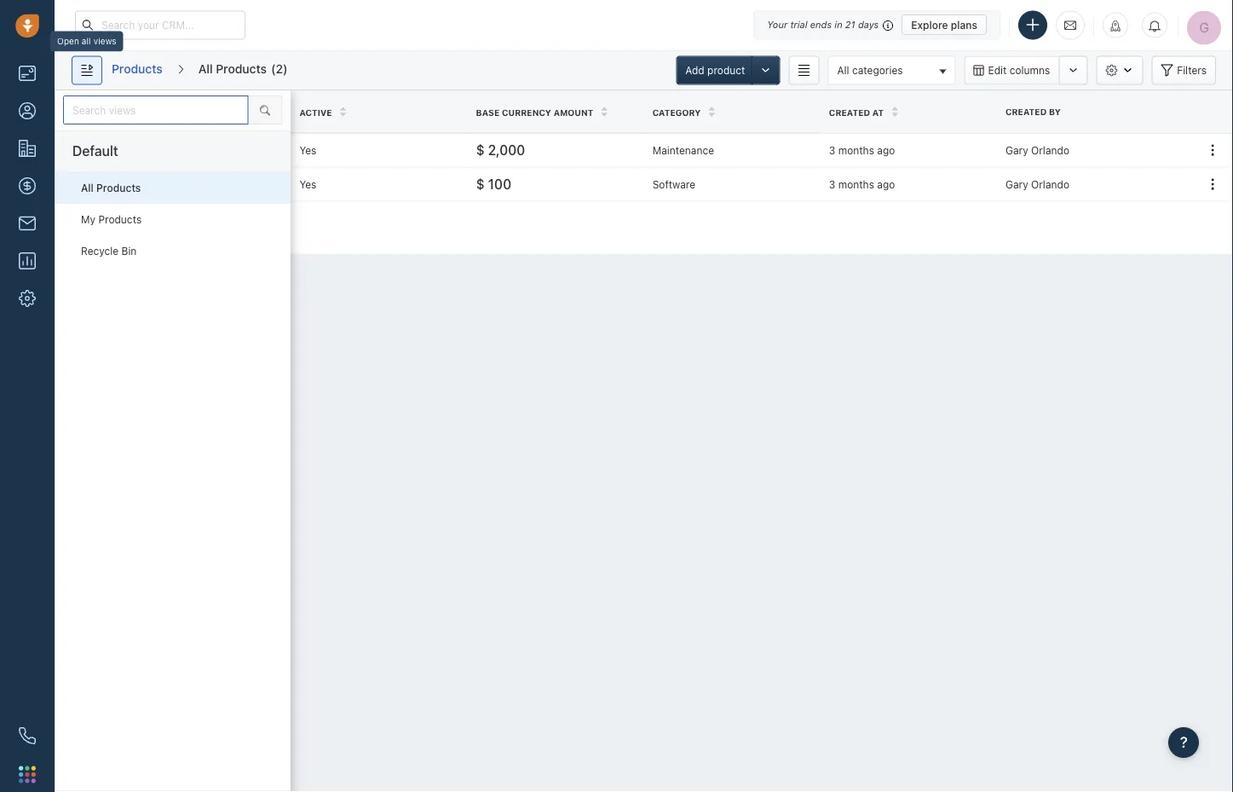 Task type: vqa. For each thing, say whether or not it's contained in the screenshot.
this in Auto-forward incoming emails to the CRM by copying the default sales email address (see below) and pasting it in your email provider's settings. Once this is done, you can link emails to the right contacts, and even create new ones if they don't exist already.
no



Task type: locate. For each thing, give the bounding box(es) containing it.
0 vertical spatial 3 months ago
[[829, 144, 895, 156]]

created at
[[829, 107, 884, 117]]

products inside "link"
[[98, 214, 142, 225]]

$ 2,000
[[476, 142, 525, 158]]

0 vertical spatial yes
[[300, 144, 317, 156]]

1 yes from the top
[[300, 144, 317, 156]]

2 $ from the top
[[476, 176, 485, 192]]

edit columns button
[[965, 56, 1059, 85]]

of
[[141, 222, 151, 234]]

1 $ from the top
[[476, 142, 485, 158]]

(sample)
[[312, 143, 362, 157], [287, 177, 337, 191]]

- left the gold
[[173, 177, 179, 191]]

products for all products
[[96, 182, 141, 194]]

1 horizontal spatial all
[[198, 62, 213, 76]]

bin
[[121, 245, 137, 257]]

showing 1 - 2 of 2
[[72, 222, 160, 234]]

yes for $ 100
[[300, 178, 317, 190]]

1 3 months ago from the top
[[829, 144, 895, 156]]

3 for 2,000
[[829, 144, 836, 156]]

all left categories
[[838, 64, 850, 76]]

products for my products
[[98, 214, 142, 225]]

yes down active
[[300, 144, 317, 156]]

at
[[873, 107, 884, 117]]

1 vertical spatial months
[[839, 178, 875, 190]]

categories
[[853, 64, 903, 76]]

0 vertical spatial -
[[173, 177, 179, 191]]

1 gary orlando from the top
[[1006, 144, 1070, 156]]

1 vertical spatial ago
[[878, 178, 895, 190]]

product
[[708, 64, 746, 76]]

0 vertical spatial gary orlando
[[1006, 144, 1070, 156]]

2 yes from the top
[[300, 178, 317, 190]]

all inside button
[[838, 64, 850, 76]]

1 vertical spatial 3 months ago
[[829, 178, 895, 190]]

add
[[686, 64, 705, 76]]

by
[[1049, 107, 1061, 116]]

1 vertical spatial $
[[476, 176, 485, 192]]

trial
[[791, 19, 808, 30]]

your trial ends in 21 days
[[767, 19, 879, 30]]

gary orlando for 100
[[1006, 178, 1070, 190]]

monthly
[[239, 177, 284, 191]]

freshworks switcher image
[[19, 766, 36, 783]]

2 for )
[[276, 62, 283, 76]]

3
[[829, 144, 836, 156], [829, 178, 836, 190]]

annual maintenance contract (sample)
[[143, 143, 362, 157]]

gary for 100
[[1006, 178, 1029, 190]]

2 orlando from the top
[[1032, 178, 1070, 190]]

explore plans link
[[902, 14, 987, 35]]

1 horizontal spatial created
[[1006, 107, 1047, 116]]

all down search your crm... text field
[[198, 62, 213, 76]]

0 horizontal spatial -
[[124, 222, 129, 234]]

0 vertical spatial (sample)
[[312, 143, 362, 157]]

1 vertical spatial yes
[[300, 178, 317, 190]]

contract
[[261, 143, 309, 157]]

orlando for $ 2,000
[[1032, 144, 1070, 156]]

3 for 100
[[829, 178, 836, 190]]

open all views
[[57, 36, 116, 46]]

2 3 months ago from the top
[[829, 178, 895, 190]]

yes
[[300, 144, 317, 156], [300, 178, 317, 190]]

created by
[[1006, 107, 1061, 116]]

all
[[198, 62, 213, 76], [838, 64, 850, 76], [81, 182, 94, 194]]

1 vertical spatial -
[[124, 222, 129, 234]]

orlando for $ 100
[[1032, 178, 1070, 190]]

gary
[[1006, 144, 1029, 156], [1006, 178, 1029, 190]]

recycle bin link
[[55, 235, 290, 267]]

1 vertical spatial 3
[[829, 178, 836, 190]]

1 ago from the top
[[878, 144, 895, 156]]

(
[[271, 62, 276, 76]]

(sample) down active
[[312, 143, 362, 157]]

2 created from the left
[[829, 107, 871, 117]]

-
[[173, 177, 179, 191], [124, 222, 129, 234]]

0 horizontal spatial all
[[81, 182, 94, 194]]

2 gary orlando from the top
[[1006, 178, 1070, 190]]

products
[[112, 62, 163, 76], [216, 62, 267, 76], [96, 182, 141, 194], [98, 214, 142, 225]]

1 vertical spatial gary orlando
[[1006, 178, 1070, 190]]

1 3 from the top
[[829, 144, 836, 156]]

all for all categories
[[838, 64, 850, 76]]

0 vertical spatial ago
[[878, 144, 895, 156]]

all up my
[[81, 182, 94, 194]]

orlando
[[1032, 144, 1070, 156], [1032, 178, 1070, 190]]

all products ( 2 )
[[198, 62, 288, 76]]

0 vertical spatial 3
[[829, 144, 836, 156]]

gary orlando
[[1006, 144, 1070, 156], [1006, 178, 1070, 190]]

add product button
[[676, 56, 755, 85]]

all categories
[[838, 64, 903, 76]]

0 horizontal spatial created
[[829, 107, 871, 117]]

0 vertical spatial orlando
[[1032, 144, 1070, 156]]

2 gary from the top
[[1006, 178, 1029, 190]]

2 3 from the top
[[829, 178, 836, 190]]

1
[[116, 222, 121, 234]]

edit columns
[[989, 64, 1051, 76]]

- right 1
[[124, 222, 129, 234]]

1 gary from the top
[[1006, 144, 1029, 156]]

1 months from the top
[[839, 144, 875, 156]]

1 horizontal spatial -
[[173, 177, 179, 191]]

crm - gold plan monthly (sample) link
[[143, 176, 337, 193]]

0 vertical spatial gary
[[1006, 144, 1029, 156]]

3 months ago
[[829, 144, 895, 156], [829, 178, 895, 190]]

filters button
[[1152, 56, 1217, 85]]

edit
[[989, 64, 1007, 76]]

$
[[476, 142, 485, 158], [476, 176, 485, 192]]

all products
[[81, 182, 141, 194]]

crm - gold plan monthly (sample)
[[143, 177, 337, 191]]

name
[[142, 107, 168, 117]]

default
[[72, 143, 118, 159]]

0 horizontal spatial 2
[[132, 222, 138, 234]]

currency
[[502, 107, 552, 117]]

months
[[839, 144, 875, 156], [839, 178, 875, 190]]

ago
[[878, 144, 895, 156], [878, 178, 895, 190]]

my products
[[81, 214, 142, 225]]

0 vertical spatial months
[[839, 144, 875, 156]]

2 horizontal spatial 2
[[276, 62, 283, 76]]

plans
[[951, 19, 978, 31]]

Search your CRM... text field
[[75, 11, 246, 40]]

2
[[276, 62, 283, 76], [132, 222, 138, 234], [153, 222, 160, 234]]

created
[[1006, 107, 1047, 116], [829, 107, 871, 117]]

created left the at
[[829, 107, 871, 117]]

$ left 100
[[476, 176, 485, 192]]

1 vertical spatial gary
[[1006, 178, 1029, 190]]

2 horizontal spatial all
[[838, 64, 850, 76]]

1 orlando from the top
[[1032, 144, 1070, 156]]

software
[[653, 178, 696, 190]]

2 months from the top
[[839, 178, 875, 190]]

0 vertical spatial $
[[476, 142, 485, 158]]

created left by
[[1006, 107, 1047, 116]]

ago for 100
[[878, 178, 895, 190]]

yes down contract
[[300, 178, 317, 190]]

1 vertical spatial orlando
[[1032, 178, 1070, 190]]

2 for of
[[132, 222, 138, 234]]

2 ago from the top
[[878, 178, 895, 190]]

21
[[846, 19, 856, 30]]

Search views text field
[[63, 95, 249, 124]]

$ 100
[[476, 176, 512, 192]]

created for created by
[[1006, 107, 1047, 116]]

(sample) down contract
[[287, 177, 337, 191]]

$ left 2,000
[[476, 142, 485, 158]]

1 created from the left
[[1006, 107, 1047, 116]]



Task type: describe. For each thing, give the bounding box(es) containing it.
explore
[[912, 19, 949, 31]]

explore plans
[[912, 19, 978, 31]]

my
[[81, 214, 95, 225]]

search image
[[260, 104, 270, 116]]

your
[[767, 19, 788, 30]]

yes for $ 2,000
[[300, 144, 317, 156]]

$ for $ 2,000
[[476, 142, 485, 158]]

base
[[476, 107, 500, 117]]

$ for $ 100
[[476, 176, 485, 192]]

all for all products
[[81, 182, 94, 194]]

in
[[835, 19, 843, 30]]

ends
[[811, 19, 832, 30]]

days
[[858, 19, 879, 30]]

active
[[300, 107, 332, 117]]

open
[[57, 36, 79, 46]]

maintenance
[[185, 143, 258, 157]]

products link
[[111, 56, 164, 85]]

views
[[93, 36, 116, 46]]

crm
[[143, 177, 170, 191]]

all
[[82, 36, 91, 46]]

add product
[[686, 64, 746, 76]]

email image
[[1065, 18, 1077, 32]]

- inside crm - gold plan monthly (sample) link
[[173, 177, 179, 191]]

recycle bin
[[81, 245, 137, 257]]

showing
[[72, 222, 114, 234]]

amount
[[554, 107, 594, 117]]

filters
[[1178, 64, 1207, 76]]

recycle
[[81, 245, 119, 257]]

annual
[[143, 143, 182, 157]]

3 months ago for $ 2,000
[[829, 144, 895, 156]]

phone image
[[19, 727, 36, 744]]

months for 100
[[839, 178, 875, 190]]

open all views tooltip
[[50, 27, 123, 52]]

all categories button
[[828, 56, 956, 85]]

category
[[653, 107, 701, 117]]

maintenance
[[653, 144, 714, 156]]

my products link
[[55, 204, 290, 235]]

created for created at
[[829, 107, 871, 117]]

months for 2,000
[[839, 144, 875, 156]]

2,000
[[488, 142, 525, 158]]

all products link
[[55, 172, 290, 204]]

1 vertical spatial (sample)
[[287, 177, 337, 191]]

plan
[[211, 177, 235, 191]]

)
[[283, 62, 288, 76]]

columns
[[1010, 64, 1051, 76]]

ago for 2,000
[[878, 144, 895, 156]]

gary for 2,000
[[1006, 144, 1029, 156]]

products for all products ( 2 )
[[216, 62, 267, 76]]

3 months ago for $ 100
[[829, 178, 895, 190]]

phone element
[[10, 719, 44, 753]]

all for all products ( 2 )
[[198, 62, 213, 76]]

base currency amount
[[476, 107, 594, 117]]

gary orlando for 2,000
[[1006, 144, 1070, 156]]

gold
[[182, 177, 208, 191]]

100
[[488, 176, 512, 192]]

1 horizontal spatial 2
[[153, 222, 160, 234]]



